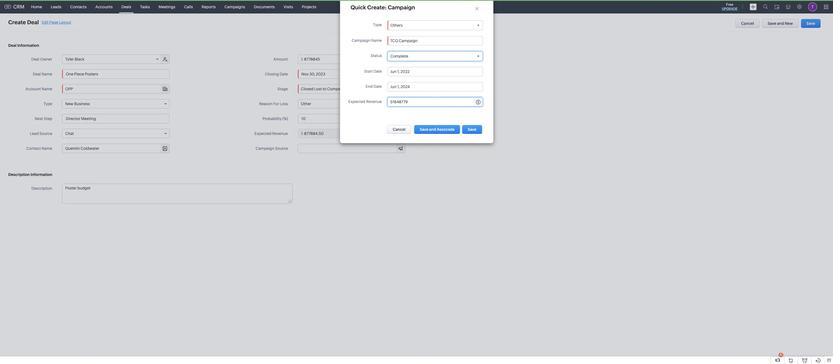 Task type: vqa. For each thing, say whether or not it's contained in the screenshot.
Probability (%)
yes



Task type: describe. For each thing, give the bounding box(es) containing it.
leads link
[[46, 0, 66, 13]]

edit page layout link
[[42, 20, 71, 24]]

and
[[778, 21, 785, 26]]

next
[[35, 117, 43, 121]]

crm link
[[4, 4, 24, 10]]

information for deal information
[[17, 43, 39, 48]]

account
[[25, 87, 41, 91]]

deal information
[[8, 43, 39, 48]]

create
[[8, 19, 26, 25]]

campaign for campaign name
[[352, 38, 371, 43]]

upgrade
[[723, 7, 738, 11]]

start
[[364, 69, 373, 74]]

create deal edit page layout
[[8, 19, 71, 25]]

campaign name
[[352, 38, 382, 43]]

0 horizontal spatial type
[[44, 102, 52, 106]]

lead source
[[30, 132, 52, 136]]

expected
[[349, 100, 366, 104]]

description for description
[[31, 187, 52, 191]]

deal owner
[[31, 57, 52, 62]]

crm
[[13, 4, 24, 10]]

deals link
[[117, 0, 136, 13]]

tasks link
[[136, 0, 154, 13]]

(%)
[[283, 117, 288, 121]]

campaign source
[[256, 147, 288, 151]]

step
[[44, 117, 52, 121]]

Others field
[[388, 21, 483, 30]]

date for start date
[[374, 69, 382, 74]]

deal left 'edit' at left
[[27, 19, 39, 25]]

closing date
[[265, 72, 288, 76]]

source for lead source
[[40, 132, 52, 136]]

stage
[[278, 87, 288, 91]]

save button
[[802, 19, 821, 28]]

name for contact name
[[42, 147, 52, 151]]

new
[[786, 21, 794, 26]]

lead
[[30, 132, 39, 136]]

projects link
[[298, 0, 321, 13]]

quick create: campaign
[[351, 4, 415, 10]]

tasks
[[140, 5, 150, 9]]

others
[[391, 23, 403, 28]]

date for closing date
[[280, 72, 288, 76]]

for
[[273, 102, 279, 106]]

save and new
[[768, 21, 794, 26]]

0 vertical spatial type
[[373, 23, 382, 27]]

campaigns
[[225, 5, 245, 9]]

reports link
[[197, 0, 220, 13]]

reason
[[259, 102, 273, 106]]

accounts link
[[91, 0, 117, 13]]

meetings
[[159, 5, 175, 9]]

reports
[[202, 5, 216, 9]]

contacts link
[[66, 0, 91, 13]]

contact
[[26, 147, 41, 151]]

contacts
[[70, 5, 87, 9]]

name for campaign name
[[371, 38, 382, 43]]

campaigns link
[[220, 0, 250, 13]]

MMM D, YYYY text field
[[298, 70, 406, 79]]



Task type: locate. For each thing, give the bounding box(es) containing it.
reason for loss
[[259, 102, 288, 106]]

1 vertical spatial campaign
[[256, 147, 275, 151]]

deal for deal owner
[[31, 57, 39, 62]]

save and new button
[[763, 19, 799, 28]]

calls link
[[180, 0, 197, 13]]

calls
[[184, 5, 193, 9]]

1 vertical spatial description
[[31, 187, 52, 191]]

source for campaign source
[[275, 147, 288, 151]]

accounts
[[95, 5, 113, 9]]

source
[[40, 132, 52, 136], [275, 147, 288, 151]]

None submit
[[463, 125, 482, 134]]

deal for deal name
[[33, 72, 41, 76]]

Complete field
[[388, 52, 483, 61]]

1
[[781, 354, 782, 357]]

information
[[17, 43, 39, 48], [31, 173, 52, 177]]

MMM d, yyyy
 text field
[[391, 70, 435, 74], [391, 85, 435, 89]]

probability
[[263, 117, 282, 121]]

0 horizontal spatial source
[[40, 132, 52, 136]]

save left "and"
[[768, 21, 777, 26]]

owner
[[40, 57, 52, 62]]

deals
[[122, 5, 131, 9]]

page
[[49, 20, 58, 24]]

deal down create
[[8, 43, 17, 48]]

name down owner
[[42, 72, 52, 76]]

end date
[[366, 85, 382, 89]]

revenue
[[366, 100, 382, 104]]

information down contact name
[[31, 173, 52, 177]]

0 horizontal spatial campaign
[[256, 147, 275, 151]]

type up step
[[44, 102, 52, 106]]

mmm d, yyyy
 text field for end date
[[391, 85, 435, 89]]

free
[[727, 2, 734, 7]]

home link
[[27, 0, 46, 13]]

0 horizontal spatial description
[[8, 173, 30, 177]]

save
[[768, 21, 777, 26], [807, 21, 816, 26]]

free upgrade
[[723, 2, 738, 11]]

deal up account name at top
[[33, 72, 41, 76]]

1 horizontal spatial type
[[373, 23, 382, 27]]

1 vertical spatial type
[[44, 102, 52, 106]]

description information
[[8, 173, 52, 177]]

edit
[[42, 20, 49, 24]]

1 save from the left
[[768, 21, 777, 26]]

documents link
[[250, 0, 279, 13]]

probability (%)
[[263, 117, 288, 121]]

date right closing
[[280, 72, 288, 76]]

1 vertical spatial source
[[275, 147, 288, 151]]

mmm d, yyyy
 text field for start date
[[391, 70, 435, 74]]

date for end date
[[374, 85, 382, 89]]

description
[[8, 173, 30, 177], [31, 187, 52, 191]]

None button
[[387, 125, 412, 134], [415, 125, 460, 134], [387, 125, 412, 134], [415, 125, 460, 134]]

0 vertical spatial source
[[40, 132, 52, 136]]

projects
[[302, 5, 317, 9]]

date right start
[[374, 69, 382, 74]]

quick
[[351, 4, 366, 10]]

campaign
[[352, 38, 371, 43], [256, 147, 275, 151]]

account name
[[25, 87, 52, 91]]

save right new
[[807, 21, 816, 26]]

status
[[371, 54, 382, 58]]

2 save from the left
[[807, 21, 816, 26]]

save for save
[[807, 21, 816, 26]]

date
[[374, 69, 382, 74], [280, 72, 288, 76], [374, 85, 382, 89]]

name right account
[[42, 87, 52, 91]]

1 mmm d, yyyy
 text field from the top
[[391, 70, 435, 74]]

name right contact
[[42, 147, 52, 151]]

1 vertical spatial mmm d, yyyy
 text field
[[391, 85, 435, 89]]

leads
[[51, 5, 61, 9]]

description for description information
[[8, 173, 30, 177]]

visits
[[284, 5, 293, 9]]

complete
[[391, 54, 408, 59]]

name up status
[[371, 38, 382, 43]]

deal for deal information
[[8, 43, 17, 48]]

layout
[[59, 20, 71, 24]]

information up deal owner
[[17, 43, 39, 48]]

type
[[373, 23, 382, 27], [44, 102, 52, 106]]

cancel
[[742, 21, 755, 26]]

home
[[31, 5, 42, 9]]

0 vertical spatial mmm d, yyyy
 text field
[[391, 70, 435, 74]]

visits link
[[279, 0, 298, 13]]

create: campaign
[[367, 4, 415, 10]]

0 vertical spatial information
[[17, 43, 39, 48]]

deal
[[27, 19, 39, 25], [8, 43, 17, 48], [31, 57, 39, 62], [33, 72, 41, 76]]

expected revenue
[[349, 100, 382, 104]]

1 horizontal spatial campaign
[[352, 38, 371, 43]]

1 vertical spatial information
[[31, 173, 52, 177]]

amount
[[274, 57, 288, 62]]

0 horizontal spatial save
[[768, 21, 777, 26]]

next step
[[35, 117, 52, 121]]

closing
[[265, 72, 279, 76]]

cancel button
[[736, 19, 760, 28]]

date right end
[[374, 85, 382, 89]]

None text field
[[62, 70, 170, 79], [62, 114, 170, 124], [63, 184, 292, 204], [62, 70, 170, 79], [62, 114, 170, 124], [63, 184, 292, 204]]

name
[[371, 38, 382, 43], [42, 72, 52, 76], [42, 87, 52, 91], [42, 147, 52, 151]]

save for save and new
[[768, 21, 777, 26]]

type down quick create: campaign
[[373, 23, 382, 27]]

information for description information
[[31, 173, 52, 177]]

0 vertical spatial description
[[8, 173, 30, 177]]

1 horizontal spatial save
[[807, 21, 816, 26]]

1 horizontal spatial source
[[275, 147, 288, 151]]

end
[[366, 85, 373, 89]]

documents
[[254, 5, 275, 9]]

2 mmm d, yyyy
 text field from the top
[[391, 85, 435, 89]]

None text field
[[391, 39, 480, 43], [304, 55, 405, 64], [391, 100, 467, 104], [298, 114, 406, 124], [391, 39, 480, 43], [304, 55, 405, 64], [391, 100, 467, 104], [298, 114, 406, 124]]

campaign for campaign source
[[256, 147, 275, 151]]

name for deal name
[[42, 72, 52, 76]]

contact name
[[26, 147, 52, 151]]

deal left owner
[[31, 57, 39, 62]]

loss
[[280, 102, 288, 106]]

1 horizontal spatial description
[[31, 187, 52, 191]]

meetings link
[[154, 0, 180, 13]]

0 vertical spatial campaign
[[352, 38, 371, 43]]

deal name
[[33, 72, 52, 76]]

start date
[[364, 69, 382, 74]]

name for account name
[[42, 87, 52, 91]]



